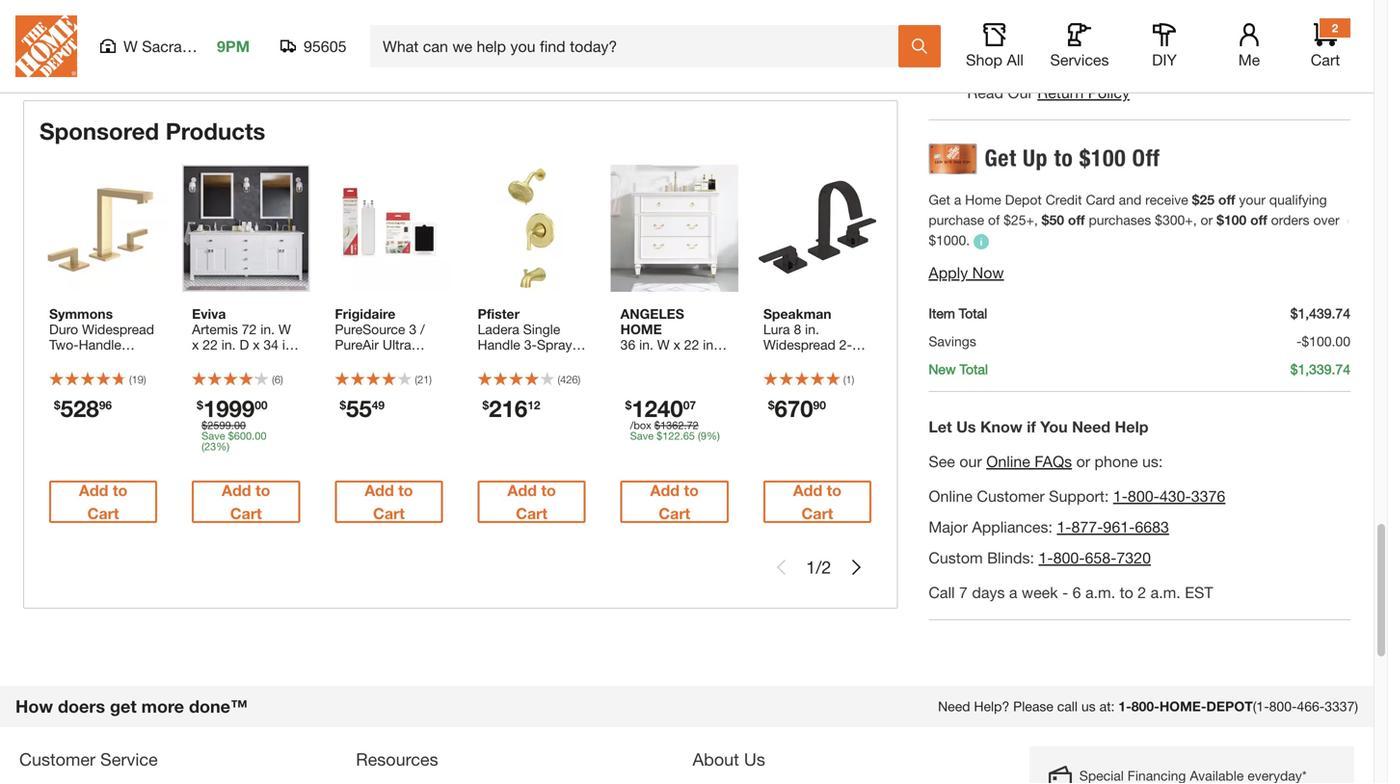 Task type: locate. For each thing, give the bounding box(es) containing it.
2 vertical spatial /
[[816, 557, 822, 578]]

a
[[954, 192, 962, 208], [1009, 584, 1018, 602]]

apply
[[929, 264, 968, 282]]

2 horizontal spatial w
[[657, 337, 670, 353]]

diy button
[[1134, 23, 1196, 69]]

(
[[129, 374, 132, 386], [272, 374, 275, 386], [415, 374, 417, 386], [558, 374, 560, 386], [843, 374, 846, 386], [698, 430, 701, 443], [202, 441, 204, 453]]

0 horizontal spatial us
[[744, 750, 765, 770]]

single inside "angeles home 36 in. w x 22 in. d solid wood single sink bath vanity in white with carrara white quartz top, soft-close drawers"
[[621, 368, 658, 384]]

vanity up top
[[192, 368, 228, 384]]

est
[[1185, 584, 1213, 602]]

$1,339.74
[[1291, 362, 1351, 377]]

72 inside the $ 1240 07 /box $ 1362 . 72 save $ 122 . 65 ( 9 %)
[[687, 419, 699, 432]]

in
[[232, 368, 243, 384], [661, 383, 671, 399], [49, 399, 60, 415], [826, 399, 836, 415]]

0 vertical spatial quartz
[[259, 383, 299, 399]]

faucet up 670
[[763, 368, 805, 384]]

need right you on the bottom right of page
[[1072, 418, 1111, 436]]

in. right solid
[[703, 337, 717, 353]]

gold
[[550, 383, 579, 399]]

d inside "angeles home 36 in. w x 22 in. d solid wood single sink bath vanity in white with carrara white quartz top, soft-close drawers"
[[621, 352, 630, 368]]

0 horizontal spatial bathroom
[[49, 352, 109, 368]]

0 horizontal spatial up
[[763, 383, 781, 399]]

0 vertical spatial 3
[[823, 65, 832, 85]]

speakman lura 8 in. widespread 2- handle bathroom faucet with pop- up drain assembly in matte black
[[763, 306, 869, 430]]

online down "know"
[[986, 453, 1030, 471]]

1 horizontal spatial faucet
[[478, 368, 519, 384]]

save up drawers
[[630, 430, 654, 443]]

at:
[[1100, 699, 1115, 715]]

- right the week
[[1062, 584, 1068, 602]]

What can we help you find today? search field
[[383, 26, 898, 67]]

x inside "angeles home 36 in. w x 22 in. d solid wood single sink bath vanity in white with carrara white quartz top, soft-close drawers"
[[674, 337, 681, 353]]

handle down 'pfister'
[[478, 337, 520, 353]]

and
[[1083, 57, 1114, 78], [1119, 192, 1142, 208], [374, 352, 397, 368], [503, 352, 526, 368]]

6 down 34
[[275, 374, 280, 386]]

vanity down solid
[[621, 383, 657, 399]]

our
[[1008, 83, 1033, 102]]

single
[[523, 322, 560, 337], [621, 368, 658, 384]]

faucet up 19
[[112, 352, 154, 368]]

1 save from the left
[[202, 430, 225, 443]]

in. down tub
[[478, 383, 492, 399]]

1 horizontal spatial 2
[[1138, 584, 1147, 602]]

2 22 from the left
[[684, 337, 699, 353]]

0 horizontal spatial bath
[[252, 352, 281, 368]]

1 horizontal spatial handle
[[478, 337, 520, 353]]

0 horizontal spatial quartz
[[259, 383, 299, 399]]

1 horizontal spatial 22
[[684, 337, 699, 353]]

get for get up to $100 off
[[985, 144, 1017, 172]]

single up shower
[[523, 322, 560, 337]]

angeles home 36 in. w x 22 in. d solid wood single sink bath vanity in white with carrara white quartz top, soft-close drawers
[[621, 306, 729, 461]]

0 horizontal spatial need
[[938, 699, 970, 715]]

1 horizontal spatial bath
[[692, 368, 720, 384]]

save inside the $ 1240 07 /box $ 1362 . 72 save $ 122 . 65 ( 9 %)
[[630, 430, 654, 443]]

1 22 from the left
[[203, 337, 218, 353]]

0 horizontal spatial single
[[523, 322, 560, 337]]

1 horizontal spatial online
[[986, 453, 1030, 471]]

1 horizontal spatial 3
[[823, 65, 832, 85]]

) for 528
[[144, 374, 146, 386]]

1 horizontal spatial 6
[[1073, 584, 1081, 602]]

5 ) from the left
[[852, 374, 854, 386]]

0 vertical spatial total
[[959, 306, 988, 322]]

pop
[[112, 368, 137, 384]]

and inside frigidaire puresource 3 / pureair ultra water and air filter pack
[[374, 352, 397, 368]]

or right faqs
[[1077, 453, 1090, 471]]

total for item total
[[959, 306, 988, 322]]

0 vertical spatial online
[[1119, 57, 1172, 78]]

1 x from the left
[[192, 337, 199, 353]]

466-
[[1297, 699, 1325, 715]]

0 horizontal spatial online
[[929, 487, 973, 506]]

0 horizontal spatial 22
[[203, 337, 218, 353]]

%)
[[707, 430, 720, 443], [216, 441, 230, 453]]

frigidaire
[[335, 306, 396, 322]]

quartz for white
[[259, 383, 299, 399]]

0 vertical spatial 72
[[242, 322, 257, 337]]

included)
[[517, 399, 572, 415]]

in. right the 8
[[805, 322, 819, 337]]

with up 2599
[[218, 399, 243, 415]]

bathroom up ( 1 )
[[810, 352, 869, 368]]

drain inside symmons duro widespread two-handle bathroom faucet with push pop drain assembly in brushed bronze (1.0 gpm)
[[49, 383, 81, 399]]

0 vertical spatial /
[[817, 65, 823, 85]]

1 horizontal spatial 72
[[687, 419, 699, 432]]

1 horizontal spatial get
[[985, 144, 1017, 172]]

0 horizontal spatial save
[[202, 430, 225, 443]]

bath up ( 6 )
[[252, 352, 281, 368]]

with
[[49, 368, 74, 384], [808, 368, 833, 384], [192, 383, 217, 399], [218, 399, 243, 415], [621, 399, 646, 415]]

and right tub
[[503, 352, 526, 368]]

1 horizontal spatial us
[[956, 418, 976, 436]]

0 horizontal spatial handle
[[79, 337, 121, 353]]

us for about
[[744, 750, 765, 770]]

brushed inside pfister ladera single handle 3-spray tub and shower faucet 1.8 gpm in. brushed gold (valve included)
[[496, 383, 546, 399]]

in. inside the speakman lura 8 in. widespread 2- handle bathroom faucet with pop- up drain assembly in matte black
[[805, 322, 819, 337]]

6
[[275, 374, 280, 386], [1073, 584, 1081, 602]]

1 horizontal spatial quartz
[[659, 414, 699, 430]]

services
[[1050, 51, 1109, 69]]

1 horizontal spatial off
[[1219, 192, 1236, 208]]

0 vertical spatial need
[[1072, 418, 1111, 436]]

0 horizontal spatial widespread
[[82, 322, 154, 337]]

with left ( 1 )
[[808, 368, 833, 384]]

72 left 34
[[242, 322, 257, 337]]

07
[[683, 399, 696, 412]]

( 1 )
[[843, 374, 854, 386]]

1 for 1 / 2
[[806, 557, 816, 578]]

0 horizontal spatial 72
[[242, 322, 257, 337]]

and up policy
[[1083, 57, 1114, 78]]

w inside "angeles home 36 in. w x 22 in. d solid wood single sink bath vanity in white with carrara white quartz top, soft-close drawers"
[[657, 337, 670, 353]]

credit
[[1046, 192, 1082, 208]]

assembly inside symmons duro widespread two-handle bathroom faucet with push pop drain assembly in brushed bronze (1.0 gpm)
[[85, 383, 143, 399]]

00
[[255, 399, 268, 412], [234, 419, 246, 432], [255, 430, 267, 443]]

d left solid
[[621, 352, 630, 368]]

about us
[[693, 750, 765, 770]]

22 right h
[[203, 337, 218, 353]]

done™
[[189, 697, 248, 717]]

0 horizontal spatial d
[[240, 337, 249, 353]]

1 horizontal spatial save
[[630, 430, 654, 443]]

0 vertical spatial 1
[[807, 65, 817, 85]]

3 x from the left
[[674, 337, 681, 353]]

next slide image
[[849, 560, 864, 576]]

22 up sink
[[684, 337, 699, 353]]

customer up appliances: at the right of page
[[977, 487, 1045, 506]]

widespread up pop
[[82, 322, 154, 337]]

0 horizontal spatial faucet
[[112, 352, 154, 368]]

w for angeles
[[657, 337, 670, 353]]

a right days
[[1009, 584, 1018, 602]]

%) right 65
[[707, 430, 720, 443]]

w for eviva
[[279, 322, 291, 337]]

- up the $1,339.74
[[1297, 334, 1302, 349]]

0 horizontal spatial brushed
[[63, 399, 114, 415]]

d inside eviva artemis 72 in. w x 22 in. d x 34 in. h double bath vanity in white with white quartz top with white sinks
[[240, 337, 249, 353]]

save left 600
[[202, 430, 225, 443]]

$ 670 90
[[768, 395, 826, 422]]

1 horizontal spatial widespread
[[763, 337, 836, 353]]

0 vertical spatial a
[[954, 192, 962, 208]]

and inside pfister ladera single handle 3-spray tub and shower faucet 1.8 gpm in. brushed gold (valve included)
[[503, 352, 526, 368]]

2 horizontal spatial x
[[674, 337, 681, 353]]

$100 down your
[[1217, 212, 1247, 228]]

support:
[[1049, 487, 1109, 506]]

2 a.m. from the left
[[1151, 584, 1181, 602]]

total right new
[[960, 362, 988, 377]]

2 save from the left
[[630, 430, 654, 443]]

7320
[[1117, 549, 1151, 567]]

widespread inside the speakman lura 8 in. widespread 2- handle bathroom faucet with pop- up drain assembly in matte black
[[763, 337, 836, 353]]

0 vertical spatial single
[[523, 322, 560, 337]]

22 for double
[[203, 337, 218, 353]]

1 horizontal spatial x
[[253, 337, 260, 353]]

x down eviva
[[192, 337, 199, 353]]

with inside the speakman lura 8 in. widespread 2- handle bathroom faucet with pop- up drain assembly in matte black
[[808, 368, 833, 384]]

1 horizontal spatial %)
[[707, 430, 720, 443]]

1 / 3
[[807, 65, 832, 85]]

w left sacramento
[[123, 37, 138, 55]]

$100
[[1080, 144, 1126, 172], [1217, 212, 1247, 228]]

2 bathroom from the left
[[810, 352, 869, 368]]

total for new total
[[960, 362, 988, 377]]

let
[[929, 418, 952, 436]]

this is the first slide image
[[774, 560, 789, 576]]

bath inside eviva artemis 72 in. w x 22 in. d x 34 in. h double bath vanity in white with white quartz top with white sinks
[[252, 352, 281, 368]]

1 horizontal spatial bathroom
[[810, 352, 869, 368]]

1 horizontal spatial drain
[[785, 383, 817, 399]]

) for 55
[[429, 374, 432, 386]]

1 vertical spatial up
[[763, 383, 781, 399]]

1 for 1 / 3
[[807, 65, 817, 85]]

d left 34
[[240, 337, 249, 353]]

2 drain from the left
[[785, 383, 817, 399]]

( for drain
[[129, 374, 132, 386]]

faucet inside the speakman lura 8 in. widespread 2- handle bathroom faucet with pop- up drain assembly in matte black
[[763, 368, 805, 384]]

6683
[[1135, 518, 1169, 537]]

1240
[[632, 395, 683, 422]]

white
[[246, 368, 281, 384], [221, 383, 255, 399], [675, 383, 709, 399], [247, 399, 281, 415], [621, 414, 655, 430]]

off
[[1219, 192, 1236, 208], [1068, 212, 1085, 228], [1251, 212, 1268, 228]]

0 horizontal spatial a
[[954, 192, 962, 208]]

sponsored
[[40, 117, 159, 144]]

1 horizontal spatial brushed
[[496, 383, 546, 399]]

4 ) from the left
[[578, 374, 581, 386]]

duro
[[49, 322, 78, 337]]

drain
[[49, 383, 81, 399], [785, 383, 817, 399]]

quartz inside "angeles home 36 in. w x 22 in. d solid wood single sink bath vanity in white with carrara white quartz top, soft-close drawers"
[[659, 414, 699, 430]]

1 horizontal spatial $100
[[1217, 212, 1247, 228]]

handle up 'push'
[[79, 337, 121, 353]]

( inside the $ 1240 07 /box $ 1362 . 72 save $ 122 . 65 ( 9 %)
[[698, 430, 701, 443]]

online up major
[[929, 487, 973, 506]]

%) down 2599
[[216, 441, 230, 453]]

diy
[[1152, 51, 1177, 69]]

%) inside the $ 1240 07 /box $ 1362 . 72 save $ 122 . 65 ( 9 %)
[[707, 430, 720, 443]]

how
[[15, 697, 53, 717]]

in. up ( 6 )
[[261, 322, 275, 337]]

faucet up "(valve" on the bottom of page
[[478, 368, 519, 384]]

widespread down speakman
[[763, 337, 836, 353]]

0 vertical spatial get
[[985, 144, 1017, 172]]

2 vertical spatial 1
[[806, 557, 816, 578]]

0 vertical spatial 2
[[1332, 21, 1339, 35]]

49
[[372, 399, 385, 412]]

0 horizontal spatial a.m.
[[1086, 584, 1116, 602]]

0 horizontal spatial x
[[192, 337, 199, 353]]

with up /box
[[621, 399, 646, 415]]

customer down how
[[19, 750, 95, 770]]

get up home
[[985, 144, 1017, 172]]

800- right depot
[[1269, 699, 1297, 715]]

vanity inside eviva artemis 72 in. w x 22 in. d x 34 in. h double bath vanity in white with white quartz top with white sinks
[[192, 368, 228, 384]]

1 horizontal spatial single
[[621, 368, 658, 384]]

) for 670
[[852, 374, 854, 386]]

0 vertical spatial or
[[1201, 212, 1213, 228]]

72
[[242, 322, 257, 337], [687, 419, 699, 432]]

you
[[1040, 418, 1068, 436]]

x left 34
[[253, 337, 260, 353]]

1- up 961-
[[1113, 487, 1128, 506]]

puresource 3 / pureair ultra water and air filter pack image
[[325, 165, 453, 292]]

$ inside $ 55 49
[[340, 399, 346, 412]]

d for 72
[[240, 337, 249, 353]]

2 ) from the left
[[280, 374, 283, 386]]

save
[[202, 430, 225, 443], [630, 430, 654, 443]]

3 inside frigidaire puresource 3 / pureair ultra water and air filter pack
[[409, 322, 417, 337]]

drain up bronze
[[49, 383, 81, 399]]

widespread
[[82, 322, 154, 337], [763, 337, 836, 353]]

6 right the week
[[1073, 584, 1081, 602]]

0 horizontal spatial 6
[[275, 374, 280, 386]]

off down your
[[1251, 212, 1268, 228]]

426
[[560, 374, 578, 386]]

receive
[[1146, 192, 1189, 208]]

1 vertical spatial or
[[1077, 453, 1090, 471]]

1- down 'major appliances: 1-877-961-6683'
[[1039, 549, 1053, 567]]

handle down lura
[[763, 352, 806, 368]]

2 right me button
[[1332, 21, 1339, 35]]

w up sink
[[657, 337, 670, 353]]

brushed for 528
[[63, 399, 114, 415]]

d for 36
[[621, 352, 630, 368]]

us:
[[1143, 453, 1163, 471]]

white down wood
[[675, 383, 709, 399]]

assembly
[[85, 383, 143, 399], [763, 399, 822, 415]]

a up the purchase at right top
[[954, 192, 962, 208]]

1 vertical spatial 1
[[846, 374, 852, 386]]

ladera
[[478, 322, 519, 337]]

w up ( 6 )
[[279, 322, 291, 337]]

1 horizontal spatial or
[[1201, 212, 1213, 228]]

save inside $ 1999 00 $ 2599 . 00 save $ 600 . 00 ( 23 %)
[[202, 430, 225, 443]]

frigidaire puresource 3 / pureair ultra water and air filter pack
[[335, 306, 425, 384]]

1 horizontal spatial need
[[1072, 418, 1111, 436]]

1 horizontal spatial d
[[621, 352, 630, 368]]

bath right sink
[[692, 368, 720, 384]]

1 vertical spatial customer
[[19, 750, 95, 770]]

0 vertical spatial customer
[[977, 487, 1045, 506]]

430-
[[1160, 487, 1191, 506]]

0 horizontal spatial customer
[[19, 750, 95, 770]]

0 vertical spatial 6
[[275, 374, 280, 386]]

2 down 7320
[[1138, 584, 1147, 602]]

brushed for 216
[[496, 383, 546, 399]]

need left help?
[[938, 699, 970, 715]]

bathroom down 'duro'
[[49, 352, 109, 368]]

widespread inside symmons duro widespread two-handle bathroom faucet with push pop drain assembly in brushed bronze (1.0 gpm)
[[82, 322, 154, 337]]

1 drain from the left
[[49, 383, 81, 399]]

two-
[[49, 337, 79, 353]]

drain up black
[[785, 383, 817, 399]]

single down '36'
[[621, 368, 658, 384]]

72 left 9
[[687, 419, 699, 432]]

phone
[[1095, 453, 1138, 471]]

1 a.m. from the left
[[1086, 584, 1116, 602]]

shop
[[966, 51, 1003, 69]]

1 vertical spatial -
[[1062, 584, 1068, 602]]

total right item
[[959, 306, 988, 322]]

services button
[[1049, 23, 1111, 69]]

1 horizontal spatial assembly
[[763, 399, 822, 415]]

23
[[204, 441, 216, 453]]

a.m. left est
[[1151, 584, 1181, 602]]

angeles
[[621, 306, 684, 322]]

us right about
[[744, 750, 765, 770]]

online up policy
[[1119, 57, 1172, 78]]

get up the purchase at right top
[[929, 192, 951, 208]]

22 inside eviva artemis 72 in. w x 22 in. d x 34 in. h double bath vanity in white with white quartz top with white sinks
[[203, 337, 218, 353]]

ultra
[[383, 337, 411, 353]]

1 horizontal spatial customer
[[977, 487, 1045, 506]]

days
[[972, 584, 1005, 602]]

1 ) from the left
[[144, 374, 146, 386]]

doers
[[58, 697, 105, 717]]

(1.0
[[95, 414, 118, 430]]

up up matte
[[763, 383, 781, 399]]

and left air on the top of page
[[374, 352, 397, 368]]

2 horizontal spatial faucet
[[763, 368, 805, 384]]

x up sink
[[674, 337, 681, 353]]

returns
[[1177, 57, 1242, 78]]

0 horizontal spatial drain
[[49, 383, 81, 399]]

( for pop-
[[843, 374, 846, 386]]

quartz inside eviva artemis 72 in. w x 22 in. d x 34 in. h double bath vanity in white with white quartz top with white sinks
[[259, 383, 299, 399]]

all
[[1007, 51, 1024, 69]]

22 inside "angeles home 36 in. w x 22 in. d solid wood single sink bath vanity in white with carrara white quartz top, soft-close drawers"
[[684, 337, 699, 353]]

credit card icon image
[[929, 144, 977, 174]]

22
[[203, 337, 218, 353], [684, 337, 699, 353]]

0 horizontal spatial 3
[[409, 322, 417, 337]]

add
[[85, 0, 115, 17], [227, 0, 257, 17], [369, 0, 398, 17], [511, 0, 540, 17], [653, 0, 682, 17], [795, 0, 824, 17], [79, 482, 108, 500], [222, 482, 251, 500], [365, 482, 394, 500], [507, 482, 537, 500], [650, 482, 680, 500], [793, 482, 823, 500]]

top,
[[703, 414, 729, 430]]

1 horizontal spatial a.m.
[[1151, 584, 1181, 602]]

1 vertical spatial /
[[420, 322, 425, 337]]

$100.00
[[1302, 334, 1351, 349]]

up up depot
[[1023, 144, 1048, 172]]

0 vertical spatial -
[[1297, 334, 1302, 349]]

in. inside pfister ladera single handle 3-spray tub and shower faucet 1.8 gpm in. brushed gold (valve included)
[[478, 383, 492, 399]]

$ 55 49
[[340, 395, 385, 422]]

off right $25
[[1219, 192, 1236, 208]]

w sacramento 9pm
[[123, 37, 250, 55]]

a.m. down 658-
[[1086, 584, 1116, 602]]

$100 up card
[[1080, 144, 1126, 172]]

36 in. w x 22 in. d solid wood single sink bath vanity in white with carrara white quartz top, soft-close drawers image
[[611, 165, 738, 292]]

$1,439.74
[[1291, 306, 1351, 322]]

2 left next slide image
[[822, 557, 831, 578]]

1 vertical spatial online
[[986, 453, 1030, 471]]

with down two-
[[49, 368, 74, 384]]

faucet inside pfister ladera single handle 3-spray tub and shower faucet 1.8 gpm in. brushed gold (valve included)
[[478, 368, 519, 384]]

2 horizontal spatial 2
[[1332, 21, 1339, 35]]

( 19 )
[[129, 374, 146, 386]]

or down $25
[[1201, 212, 1213, 228]]

1 vertical spatial 3
[[409, 322, 417, 337]]

1 vertical spatial total
[[960, 362, 988, 377]]

1 horizontal spatial a
[[1009, 584, 1018, 602]]

1 horizontal spatial w
[[279, 322, 291, 337]]

get
[[110, 697, 137, 717]]

1 vertical spatial quartz
[[659, 414, 699, 430]]

brushed inside symmons duro widespread two-handle bathroom faucet with push pop drain assembly in brushed bronze (1.0 gpm)
[[63, 399, 114, 415]]

3 ) from the left
[[429, 374, 432, 386]]

1 vertical spatial 72
[[687, 419, 699, 432]]

item total
[[929, 306, 988, 322]]

w inside eviva artemis 72 in. w x 22 in. d x 34 in. h double bath vanity in white with white quartz top with white sinks
[[279, 322, 291, 337]]

1 vertical spatial single
[[621, 368, 658, 384]]

3376
[[1191, 487, 1226, 506]]

your
[[1239, 192, 1266, 208]]

$
[[54, 399, 60, 412], [197, 399, 203, 412], [340, 399, 346, 412], [483, 399, 489, 412], [625, 399, 632, 412], [768, 399, 775, 412], [202, 419, 208, 432], [655, 419, 660, 432], [228, 430, 234, 443], [657, 430, 663, 443]]

add to cart
[[85, 0, 134, 40], [227, 0, 276, 40], [369, 0, 418, 40], [511, 0, 559, 40], [653, 0, 701, 40], [795, 0, 843, 40], [79, 482, 128, 523], [222, 482, 270, 523], [365, 482, 413, 523], [507, 482, 556, 523], [650, 482, 699, 523], [793, 482, 842, 523]]

2 horizontal spatial handle
[[763, 352, 806, 368]]

us right let
[[956, 418, 976, 436]]

need help? please call us at: 1-800-home-depot (1-800-466-3337)
[[938, 699, 1358, 715]]

1 vertical spatial 2
[[822, 557, 831, 578]]

( for pack
[[415, 374, 417, 386]]

1 vertical spatial $100
[[1217, 212, 1247, 228]]

1 vertical spatial get
[[929, 192, 951, 208]]

off down get a home depot credit card and receive $25 off
[[1068, 212, 1085, 228]]

1- down online customer support: 1-800-430-3376
[[1057, 518, 1072, 537]]

in inside "angeles home 36 in. w x 22 in. d solid wood single sink bath vanity in white with carrara white quartz top, soft-close drawers"
[[661, 383, 671, 399]]

1 bathroom from the left
[[49, 352, 109, 368]]



Task type: vqa. For each thing, say whether or not it's contained in the screenshot.
i am super happy with the results of this little space. getting this corner of the house decorated has really kicked off this holiday season. i can't wait to decorate the rest of my house for the holidays!
no



Task type: describe. For each thing, give the bounding box(es) containing it.
ladera single handle 3-spray tub and shower faucet 1.8 gpm in. brushed gold (valve included) image
[[468, 165, 595, 292]]

216
[[489, 395, 528, 422]]

800- up "6683"
[[1128, 487, 1160, 506]]

online faqs link
[[986, 453, 1072, 471]]

h
[[192, 352, 202, 368]]

$25+,
[[1004, 212, 1038, 228]]

2 x from the left
[[253, 337, 260, 353]]

about
[[693, 750, 739, 770]]

eviva artemis 72 in. w x 22 in. d x 34 in. h double bath vanity in white with white quartz top with white sinks
[[192, 306, 299, 430]]

lura 8 in. widespread 2-handle bathroom faucet with pop-up drain assembly in matte black image
[[754, 165, 881, 292]]

purchase
[[929, 212, 985, 228]]

bathroom inside symmons duro widespread two-handle bathroom faucet with push pop drain assembly in brushed bronze (1.0 gpm)
[[49, 352, 109, 368]]

3 for puresource
[[409, 322, 417, 337]]

apply now
[[929, 264, 1004, 282]]

0 horizontal spatial -
[[1062, 584, 1068, 602]]

9
[[701, 430, 707, 443]]

shop all button
[[964, 23, 1026, 69]]

handle inside symmons duro widespread two-handle bathroom faucet with push pop drain assembly in brushed bronze (1.0 gpm)
[[79, 337, 121, 353]]

shower
[[530, 352, 576, 368]]

12
[[528, 399, 540, 412]]

drain inside the speakman lura 8 in. widespread 2- handle bathroom faucet with pop- up drain assembly in matte black
[[785, 383, 817, 399]]

artemis
[[192, 322, 238, 337]]

resources
[[356, 750, 438, 770]]

let us know if you need help
[[929, 418, 1149, 436]]

depot
[[1207, 699, 1253, 715]]

( for 34
[[272, 374, 275, 386]]

depot
[[1005, 192, 1042, 208]]

get up to $100 off
[[985, 144, 1160, 172]]

handle inside pfister ladera single handle 3-spray tub and shower faucet 1.8 gpm in. brushed gold (valve included)
[[478, 337, 520, 353]]

vanity inside "angeles home 36 in. w x 22 in. d solid wood single sink bath vanity in white with carrara white quartz top, soft-close drawers"
[[621, 383, 657, 399]]

soft-
[[621, 430, 651, 445]]

white down ( 6 )
[[247, 399, 281, 415]]

and inside the easy in-store and online returns read our return policy
[[1083, 57, 1114, 78]]

90
[[813, 399, 826, 412]]

1.8
[[523, 368, 541, 384]]

quartz for close
[[659, 414, 699, 430]]

home-
[[1160, 699, 1207, 715]]

solid
[[634, 352, 664, 368]]

3337)
[[1325, 699, 1358, 715]]

the home depot logo image
[[15, 15, 77, 77]]

with inside symmons duro widespread two-handle bathroom faucet with push pop drain assembly in brushed bronze (1.0 gpm)
[[49, 368, 74, 384]]

online customer support: 1-800-430-3376
[[929, 487, 1226, 506]]

return
[[1038, 83, 1084, 102]]

x for artemis
[[192, 337, 199, 353]]

carrara
[[649, 399, 694, 415]]

8
[[794, 322, 801, 337]]

528
[[60, 395, 99, 422]]

$ inside $ 670 90
[[768, 399, 775, 412]]

36
[[621, 337, 636, 353]]

bathroom inside the speakman lura 8 in. widespread 2- handle bathroom faucet with pop- up drain assembly in matte black
[[810, 352, 869, 368]]

2 inside cart 2
[[1332, 21, 1339, 35]]

in inside eviva artemis 72 in. w x 22 in. d x 34 in. h double bath vanity in white with white quartz top with white sinks
[[232, 368, 243, 384]]

help
[[1115, 418, 1149, 436]]

or for faqs
[[1077, 453, 1090, 471]]

close
[[651, 430, 685, 445]]

1 horizontal spatial -
[[1297, 334, 1302, 349]]

22 for bath
[[684, 337, 699, 353]]

credit offer details image
[[974, 234, 989, 250]]

pack
[[368, 368, 399, 384]]

off
[[1132, 144, 1160, 172]]

gpm)
[[121, 414, 156, 430]]

service
[[100, 750, 158, 770]]

with inside "angeles home 36 in. w x 22 in. d solid wood single sink bath vanity in white with carrara white quartz top, soft-close drawers"
[[621, 399, 646, 415]]

duro widespread two-handle bathroom faucet with push pop drain assembly in brushed bronze (1.0 gpm) image
[[40, 165, 167, 292]]

air
[[400, 352, 417, 368]]

1 horizontal spatial up
[[1023, 144, 1048, 172]]

up inside the speakman lura 8 in. widespread 2- handle bathroom faucet with pop- up drain assembly in matte black
[[763, 383, 781, 399]]

1-800-658-7320 link
[[1039, 549, 1151, 567]]

with up the sinks in the left of the page
[[192, 383, 217, 399]]

me
[[1239, 51, 1260, 69]]

in. right '36'
[[639, 337, 654, 353]]

artemis 72 in. w x 22 in. d x 34 in. h double bath vanity in white with white quartz top with white sinks image
[[182, 165, 310, 292]]

/box
[[630, 419, 652, 432]]

$ inside $ 216 12
[[483, 399, 489, 412]]

0 horizontal spatial 2
[[822, 557, 831, 578]]

home
[[965, 192, 1002, 208]]

(valve
[[478, 399, 513, 415]]

white down double
[[221, 383, 255, 399]]

purchases
[[1089, 212, 1151, 228]]

us
[[1082, 699, 1096, 715]]

filter
[[335, 368, 365, 384]]

( for 1.8
[[558, 374, 560, 386]]

( 21 )
[[415, 374, 432, 386]]

sink
[[662, 368, 688, 384]]

new total
[[929, 362, 988, 377]]

34
[[264, 337, 279, 353]]

800- up call 7 days a week - 6 a.m. to 2 a.m. est
[[1053, 549, 1085, 567]]

our
[[960, 453, 982, 471]]

1-800-430-3376 link
[[1113, 487, 1226, 506]]

in. right 34
[[282, 337, 297, 353]]

symmons
[[49, 306, 113, 322]]

0 horizontal spatial off
[[1068, 212, 1085, 228]]

in inside symmons duro widespread two-handle bathroom faucet with push pop drain assembly in brushed bronze (1.0 gpm)
[[49, 399, 60, 415]]

in inside the speakman lura 8 in. widespread 2- handle bathroom faucet with pop- up drain assembly in matte black
[[826, 399, 836, 415]]

/ for 1 / 3
[[817, 65, 823, 85]]

of
[[988, 212, 1000, 228]]

symmons duro widespread two-handle bathroom faucet with push pop drain assembly in brushed bronze (1.0 gpm)
[[49, 306, 156, 430]]

19
[[132, 374, 144, 386]]

get for get a home depot credit card and receive $25 off
[[929, 192, 951, 208]]

customer service
[[19, 750, 158, 770]]

top
[[192, 399, 214, 415]]

see
[[929, 453, 955, 471]]

1 vertical spatial need
[[938, 699, 970, 715]]

1 vertical spatial 6
[[1073, 584, 1081, 602]]

products
[[166, 117, 265, 144]]

easy in-store and online returns read our return policy
[[967, 57, 1242, 102]]

single inside pfister ladera single handle 3-spray tub and shower faucet 1.8 gpm in. brushed gold (valve included)
[[523, 322, 560, 337]]

$ inside $ 528 96
[[54, 399, 60, 412]]

see our online faqs or phone us:
[[929, 453, 1167, 471]]

$50 off purchases $300+, or $100 off
[[1042, 212, 1268, 228]]

or for $300+,
[[1201, 212, 1213, 228]]

7
[[959, 584, 968, 602]]

black
[[802, 414, 836, 430]]

over
[[1314, 212, 1340, 228]]

1-877-961-6683 link
[[1057, 518, 1169, 537]]

72 inside eviva artemis 72 in. w x 22 in. d x 34 in. h double bath vanity in white with white quartz top with white sinks
[[242, 322, 257, 337]]

us for let
[[956, 418, 976, 436]]

double
[[206, 352, 249, 368]]

$50
[[1042, 212, 1064, 228]]

and up purchases on the right of the page
[[1119, 192, 1142, 208]]

know
[[980, 418, 1023, 436]]

lura
[[763, 322, 790, 337]]

call 7 days a week - 6 a.m. to 2 a.m. est
[[929, 584, 1213, 602]]

( inside $ 1999 00 $ 2599 . 00 save $ 600 . 00 ( 23 %)
[[202, 441, 204, 453]]

white down 34
[[246, 368, 281, 384]]

122
[[663, 430, 680, 443]]

bath inside "angeles home 36 in. w x 22 in. d solid wood single sink bath vanity in white with carrara white quartz top, soft-close drawers"
[[692, 368, 720, 384]]

major
[[929, 518, 968, 537]]

x for home
[[674, 337, 681, 353]]

( 6 )
[[272, 374, 283, 386]]

1- right 'at:'
[[1119, 699, 1132, 715]]

in. right h
[[222, 337, 236, 353]]

0 vertical spatial $100
[[1080, 144, 1126, 172]]

call
[[1057, 699, 1078, 715]]

$ 528 96
[[54, 395, 112, 422]]

white up drawers
[[621, 414, 655, 430]]

eviva
[[192, 306, 226, 322]]

/ for 1 / 2
[[816, 557, 822, 578]]

online inside the easy in-store and online returns read our return policy
[[1119, 57, 1172, 78]]

faucet inside symmons duro widespread two-handle bathroom faucet with push pop drain assembly in brushed bronze (1.0 gpm)
[[112, 352, 154, 368]]

week
[[1022, 584, 1058, 602]]

2599
[[208, 419, 231, 432]]

65
[[683, 430, 695, 443]]

$300+,
[[1155, 212, 1197, 228]]

0 horizontal spatial w
[[123, 37, 138, 55]]

$ 1999 00 $ 2599 . 00 save $ 600 . 00 ( 23 %)
[[197, 395, 268, 453]]

2 vertical spatial online
[[929, 487, 973, 506]]

2 vertical spatial 2
[[1138, 584, 1147, 602]]

95605
[[304, 37, 347, 55]]

sponsored products
[[40, 117, 265, 144]]

wood
[[668, 352, 703, 368]]

assembly inside the speakman lura 8 in. widespread 2- handle bathroom faucet with pop- up drain assembly in matte black
[[763, 399, 822, 415]]

%) inside $ 1999 00 $ 2599 . 00 save $ 600 . 00 ( 23 %)
[[216, 441, 230, 453]]

if
[[1027, 418, 1036, 436]]

2 horizontal spatial off
[[1251, 212, 1268, 228]]

speakman
[[763, 306, 832, 322]]

3 for /
[[823, 65, 832, 85]]

) for 216
[[578, 374, 581, 386]]

/ inside frigidaire puresource 3 / pureair ultra water and air filter pack
[[420, 322, 425, 337]]

800- right 'at:'
[[1132, 699, 1160, 715]]

handle inside the speakman lura 8 in. widespread 2- handle bathroom faucet with pop- up drain assembly in matte black
[[763, 352, 806, 368]]



